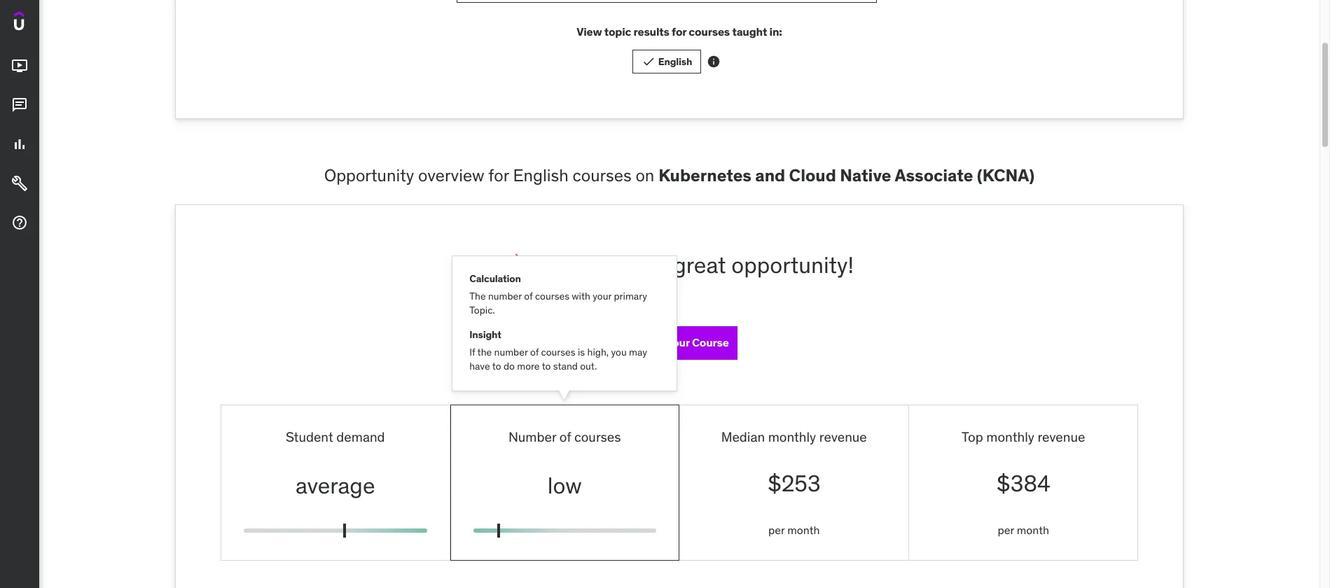 Task type: describe. For each thing, give the bounding box(es) containing it.
cloud
[[790, 165, 837, 187]]

$384
[[997, 470, 1051, 498]]

🔥 this topic is a great opportunity!
[[505, 251, 854, 279]]

2 medium image from the top
[[11, 97, 28, 114]]

1 horizontal spatial for
[[672, 25, 687, 39]]

overview
[[418, 165, 485, 187]]

with
[[572, 290, 591, 303]]

create your course
[[630, 336, 729, 350]]

the
[[470, 290, 486, 303]]

month for $253
[[788, 523, 820, 538]]

median
[[722, 429, 765, 445]]

number inside calculation the number of courses with your primary topic.
[[488, 290, 522, 303]]

1 medium image from the top
[[11, 58, 28, 74]]

student demand
[[286, 429, 385, 445]]

view topic results for courses taught in:
[[577, 25, 783, 39]]

4 medium image from the top
[[11, 175, 28, 192]]

have
[[470, 360, 490, 373]]

month for $384
[[1017, 523, 1050, 538]]

native
[[840, 165, 892, 187]]

opportunity!
[[732, 251, 854, 279]]

1 horizontal spatial is
[[635, 251, 651, 279]]

average
[[296, 471, 375, 500]]

opportunity overview for english courses on kubernetes and cloud native associate (kcna)
[[324, 165, 1035, 187]]

per for $384
[[998, 523, 1015, 538]]

3 medium image from the top
[[11, 136, 28, 153]]

low
[[548, 471, 582, 500]]

more
[[517, 360, 540, 373]]

2 to from the left
[[542, 360, 551, 373]]

stand
[[553, 360, 578, 373]]

monthly for $253
[[769, 429, 817, 445]]

small image
[[642, 55, 656, 69]]

5 medium image from the top
[[11, 215, 28, 231]]

per month for $384
[[998, 523, 1050, 538]]

courses up low
[[575, 429, 621, 445]]

your
[[667, 336, 690, 350]]

number of courses
[[509, 429, 621, 445]]

1 to from the left
[[493, 360, 501, 373]]

calculation
[[470, 272, 521, 285]]



Task type: locate. For each thing, give the bounding box(es) containing it.
high,
[[588, 346, 609, 359]]

opportunity
[[324, 165, 414, 187]]

this
[[532, 251, 574, 279]]

top
[[962, 429, 984, 445]]

is up out. on the bottom left of page
[[578, 346, 585, 359]]

0 horizontal spatial for
[[489, 165, 509, 187]]

per month
[[769, 523, 820, 538], [998, 523, 1050, 538]]

calculation the number of courses with your primary topic.
[[470, 272, 648, 317]]

of
[[524, 290, 533, 303], [530, 346, 539, 359], [560, 429, 571, 445]]

1 vertical spatial for
[[489, 165, 509, 187]]

top monthly revenue
[[962, 429, 1086, 445]]

0 vertical spatial of
[[524, 290, 533, 303]]

1 month from the left
[[788, 523, 820, 538]]

number
[[509, 429, 557, 445]]

2 monthly from the left
[[987, 429, 1035, 445]]

1 horizontal spatial per
[[998, 523, 1015, 538]]

month
[[788, 523, 820, 538], [1017, 523, 1050, 538]]

per down $253
[[769, 523, 785, 538]]

0 horizontal spatial per month
[[769, 523, 820, 538]]

a
[[656, 251, 668, 279]]

topic up 'your'
[[579, 251, 629, 279]]

courses for on
[[573, 165, 632, 187]]

2 per month from the left
[[998, 523, 1050, 538]]

insight
[[470, 328, 502, 341]]

great
[[674, 251, 726, 279]]

courses left with
[[535, 290, 570, 303]]

courses for taught
[[689, 25, 730, 39]]

1 vertical spatial english
[[513, 165, 569, 187]]

you
[[611, 346, 627, 359]]

results
[[634, 25, 670, 39]]

revenue up $253
[[820, 429, 867, 445]]

is left a
[[635, 251, 651, 279]]

english
[[659, 55, 693, 68], [513, 165, 569, 187]]

1 vertical spatial number
[[494, 346, 528, 359]]

0 vertical spatial topic
[[605, 25, 632, 39]]

courses inside calculation the number of courses with your primary topic.
[[535, 290, 570, 303]]

associate
[[895, 165, 974, 187]]

1 horizontal spatial month
[[1017, 523, 1050, 538]]

out.
[[580, 360, 597, 373]]

student
[[286, 429, 333, 445]]

courses inside insight if the number of courses is high, you may have to do more to stand out.
[[541, 346, 576, 359]]

to
[[493, 360, 501, 373], [542, 360, 551, 373]]

1 per from the left
[[769, 523, 785, 538]]

0 vertical spatial for
[[672, 25, 687, 39]]

medium image
[[11, 58, 28, 74], [11, 97, 28, 114], [11, 136, 28, 153], [11, 175, 28, 192], [11, 215, 28, 231]]

1 horizontal spatial english
[[659, 55, 693, 68]]

e.g. Photography, Travel Photography, JavaScript text field
[[457, 0, 877, 3]]

revenue for $253
[[820, 429, 867, 445]]

courses up stand
[[541, 346, 576, 359]]

0 vertical spatial english
[[659, 55, 693, 68]]

kubernetes
[[659, 165, 752, 187]]

your
[[593, 290, 612, 303]]

0 horizontal spatial per
[[769, 523, 785, 538]]

of inside insight if the number of courses is high, you may have to do more to stand out.
[[530, 346, 539, 359]]

courses
[[689, 25, 730, 39], [573, 165, 632, 187], [535, 290, 570, 303], [541, 346, 576, 359], [575, 429, 621, 445]]

is
[[635, 251, 651, 279], [578, 346, 585, 359]]

to right more
[[542, 360, 551, 373]]

topic.
[[470, 304, 495, 317]]

on
[[636, 165, 655, 187]]

month down $384
[[1017, 523, 1050, 538]]

per for $253
[[769, 523, 785, 538]]

0 horizontal spatial revenue
[[820, 429, 867, 445]]

0 horizontal spatial is
[[578, 346, 585, 359]]

of inside calculation the number of courses with your primary topic.
[[524, 290, 533, 303]]

of right number
[[560, 429, 571, 445]]

$253
[[768, 470, 821, 498]]

courses up get info icon
[[689, 25, 730, 39]]

1 monthly from the left
[[769, 429, 817, 445]]

insight if the number of courses is high, you may have to do more to stand out.
[[470, 328, 647, 373]]

create
[[630, 336, 665, 350]]

udemy image
[[14, 11, 78, 35]]

create your course link
[[622, 326, 738, 360]]

for right results
[[672, 25, 687, 39]]

revenue up $384
[[1038, 429, 1086, 445]]

per
[[769, 523, 785, 538], [998, 523, 1015, 538]]

1 revenue from the left
[[820, 429, 867, 445]]

0 vertical spatial number
[[488, 290, 522, 303]]

the
[[478, 346, 492, 359]]

0 horizontal spatial english
[[513, 165, 569, 187]]

is inside insight if the number of courses is high, you may have to do more to stand out.
[[578, 346, 585, 359]]

topic right view
[[605, 25, 632, 39]]

for
[[672, 25, 687, 39], [489, 165, 509, 187]]

number
[[488, 290, 522, 303], [494, 346, 528, 359]]

median monthly revenue
[[722, 429, 867, 445]]

monthly right top
[[987, 429, 1035, 445]]

course
[[692, 336, 729, 350]]

(kcna)
[[978, 165, 1035, 187]]

per month down $384
[[998, 523, 1050, 538]]

monthly for $384
[[987, 429, 1035, 445]]

courses left on
[[573, 165, 632, 187]]

monthly
[[769, 429, 817, 445], [987, 429, 1035, 445]]

0 horizontal spatial to
[[493, 360, 501, 373]]

may
[[629, 346, 647, 359]]

1 vertical spatial topic
[[579, 251, 629, 279]]

2 month from the left
[[1017, 523, 1050, 538]]

1 vertical spatial is
[[578, 346, 585, 359]]

monthly up $253
[[769, 429, 817, 445]]

0 horizontal spatial monthly
[[769, 429, 817, 445]]

1 horizontal spatial per month
[[998, 523, 1050, 538]]

1 horizontal spatial revenue
[[1038, 429, 1086, 445]]

get info image
[[707, 55, 721, 69]]

number up do
[[494, 346, 528, 359]]

🔥
[[505, 251, 528, 279]]

do
[[504, 360, 515, 373]]

per month for $253
[[769, 523, 820, 538]]

of down 🔥
[[524, 290, 533, 303]]

courses for with
[[535, 290, 570, 303]]

per month down $253
[[769, 523, 820, 538]]

topic
[[605, 25, 632, 39], [579, 251, 629, 279]]

of up more
[[530, 346, 539, 359]]

for right the overview
[[489, 165, 509, 187]]

number inside insight if the number of courses is high, you may have to do more to stand out.
[[494, 346, 528, 359]]

taught
[[733, 25, 768, 39]]

1 horizontal spatial to
[[542, 360, 551, 373]]

revenue
[[820, 429, 867, 445], [1038, 429, 1086, 445]]

to left do
[[493, 360, 501, 373]]

per down $384
[[998, 523, 1015, 538]]

1 vertical spatial of
[[530, 346, 539, 359]]

demand
[[337, 429, 385, 445]]

1 per month from the left
[[769, 523, 820, 538]]

0 vertical spatial is
[[635, 251, 651, 279]]

2 per from the left
[[998, 523, 1015, 538]]

in:
[[770, 25, 783, 39]]

view
[[577, 25, 602, 39]]

revenue for $384
[[1038, 429, 1086, 445]]

0 horizontal spatial month
[[788, 523, 820, 538]]

1 horizontal spatial monthly
[[987, 429, 1035, 445]]

2 vertical spatial of
[[560, 429, 571, 445]]

2 revenue from the left
[[1038, 429, 1086, 445]]

if
[[470, 346, 476, 359]]

number down calculation
[[488, 290, 522, 303]]

primary
[[614, 290, 648, 303]]

month down $253
[[788, 523, 820, 538]]

and
[[756, 165, 786, 187]]



Task type: vqa. For each thing, say whether or not it's contained in the screenshot.
All the skills you need in one place at the bottom of the page
no



